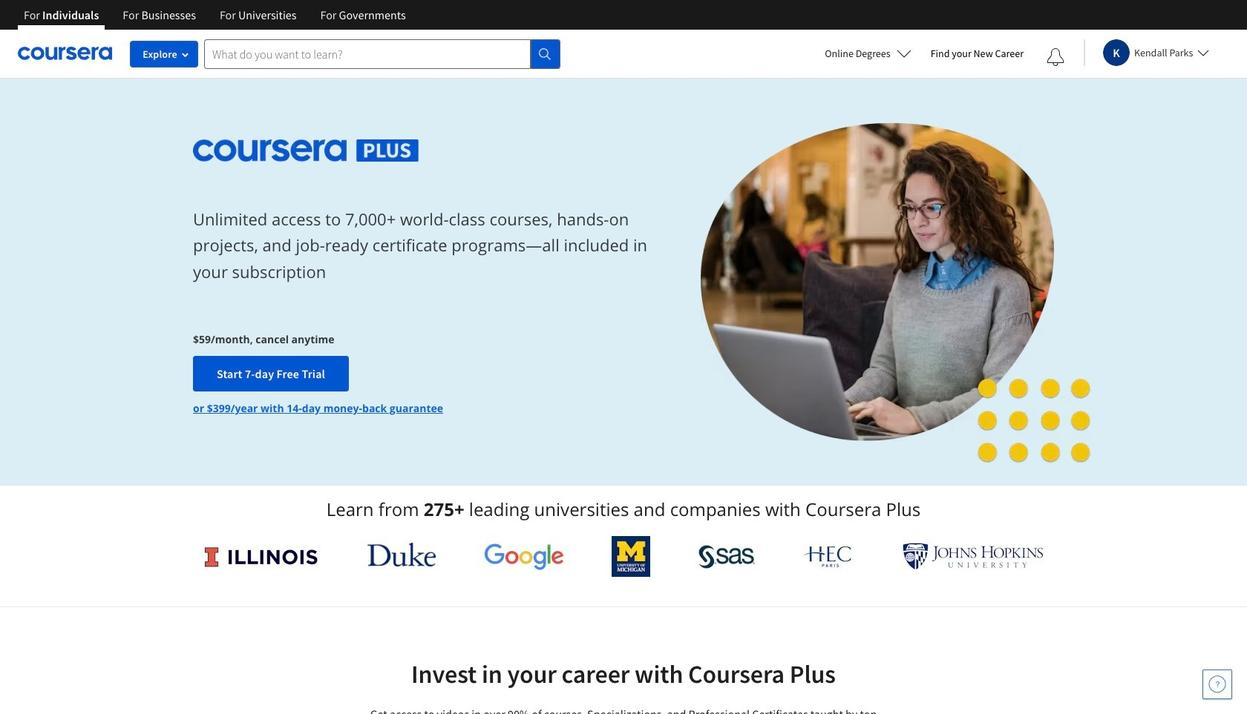 Task type: locate. For each thing, give the bounding box(es) containing it.
coursera image
[[18, 42, 112, 66]]

university of illinois at urbana-champaign image
[[203, 545, 319, 569]]

banner navigation
[[12, 0, 418, 30]]

help center image
[[1209, 676, 1226, 694]]

coursera plus image
[[193, 139, 419, 162]]

google image
[[484, 543, 564, 571]]

sas image
[[698, 545, 755, 569]]

None search field
[[204, 39, 560, 69]]



Task type: vqa. For each thing, say whether or not it's contained in the screenshot.
right Data
no



Task type: describe. For each thing, give the bounding box(es) containing it.
johns hopkins university image
[[903, 543, 1044, 571]]

duke university image
[[367, 543, 436, 567]]

university of michigan image
[[612, 537, 650, 578]]

What do you want to learn? text field
[[204, 39, 531, 69]]

hec paris image
[[803, 542, 855, 572]]



